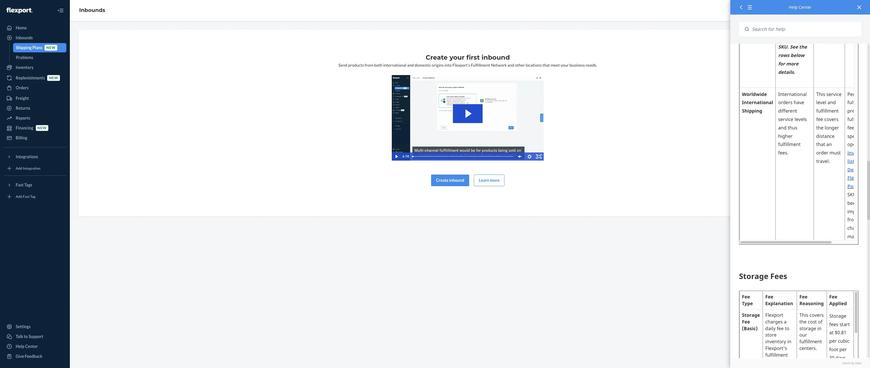 Task type: vqa. For each thing, say whether or not it's contained in the screenshot.
"first"
yes



Task type: describe. For each thing, give the bounding box(es) containing it.
0 vertical spatial inbounds link
[[79, 7, 105, 13]]

add fast tag link
[[3, 192, 66, 202]]

fulfillment
[[471, 63, 491, 68]]

shipping
[[16, 45, 32, 50]]

by
[[852, 361, 855, 366]]

settings link
[[3, 322, 66, 332]]

new for replenishments
[[49, 76, 58, 80]]

create your first inbound send products from both international and domestic origins into flexport's fulfillment network and other locations that meet your business needs.
[[339, 54, 598, 68]]

add integration link
[[3, 164, 66, 173]]

integrations
[[16, 154, 38, 159]]

talk to support button
[[3, 332, 66, 342]]

home
[[16, 25, 27, 30]]

reports link
[[3, 114, 66, 123]]

orders link
[[3, 83, 66, 93]]

Search search field
[[750, 22, 862, 37]]

flexport's
[[453, 63, 471, 68]]

support
[[29, 334, 43, 339]]

freight link
[[3, 94, 66, 103]]

create inbound
[[436, 178, 465, 183]]

tag
[[30, 195, 36, 199]]

talk
[[16, 334, 23, 339]]

fast tags
[[16, 183, 32, 188]]

network
[[491, 63, 507, 68]]

products
[[348, 63, 364, 68]]

origins
[[432, 63, 444, 68]]

1 vertical spatial your
[[561, 63, 569, 68]]

plans
[[32, 45, 42, 50]]

talk to support
[[16, 334, 43, 339]]

1 and from the left
[[408, 63, 414, 68]]

billing link
[[3, 133, 66, 143]]

flexport logo image
[[6, 7, 33, 13]]

financing
[[16, 126, 33, 131]]

to
[[24, 334, 28, 339]]

both
[[374, 63, 383, 68]]

problems
[[16, 55, 33, 60]]

learn
[[479, 178, 490, 183]]

1 vertical spatial fast
[[23, 195, 30, 199]]

from
[[365, 63, 374, 68]]

inbound inside create inbound button
[[450, 178, 465, 183]]

freight
[[16, 96, 29, 101]]

1 horizontal spatial help center
[[789, 4, 812, 10]]

add integration
[[16, 166, 40, 171]]

1 vertical spatial center
[[25, 344, 38, 349]]

inventory link
[[3, 63, 66, 72]]

learn more button
[[474, 175, 505, 186]]

integrations button
[[3, 152, 66, 162]]

needs.
[[586, 63, 598, 68]]

inbound inside create your first inbound send products from both international and domestic origins into flexport's fulfillment network and other locations that meet your business needs.
[[482, 54, 510, 61]]

meet
[[551, 63, 560, 68]]

add fast tag
[[16, 195, 36, 199]]

locations
[[526, 63, 542, 68]]

send
[[339, 63, 348, 68]]

billing
[[16, 135, 27, 140]]

problems link
[[13, 53, 66, 62]]



Task type: locate. For each thing, give the bounding box(es) containing it.
add
[[16, 166, 22, 171], [16, 195, 22, 199]]

1 horizontal spatial help
[[789, 4, 798, 10]]

1 add from the top
[[16, 166, 22, 171]]

integration
[[23, 166, 40, 171]]

2 vertical spatial new
[[37, 126, 47, 130]]

0 vertical spatial create
[[426, 54, 448, 61]]

2 and from the left
[[508, 63, 515, 68]]

learn more
[[479, 178, 500, 183]]

1 vertical spatial help
[[16, 344, 24, 349]]

domestic
[[415, 63, 431, 68]]

fast tags button
[[3, 181, 66, 190]]

fast
[[16, 183, 24, 188], [23, 195, 30, 199]]

1 horizontal spatial your
[[561, 63, 569, 68]]

help center up search search box
[[789, 4, 812, 10]]

tags
[[24, 183, 32, 188]]

inbound up network
[[482, 54, 510, 61]]

elevio by dixa link
[[740, 361, 862, 366]]

1 vertical spatial inbound
[[450, 178, 465, 183]]

replenishments
[[16, 75, 45, 80]]

0 horizontal spatial center
[[25, 344, 38, 349]]

new for shipping plans
[[46, 46, 56, 50]]

1 vertical spatial help center
[[16, 344, 38, 349]]

add for add integration
[[16, 166, 22, 171]]

1 horizontal spatial inbounds link
[[79, 7, 105, 13]]

other
[[515, 63, 525, 68]]

help center link
[[3, 342, 66, 352]]

fast left tags
[[16, 183, 24, 188]]

video element
[[392, 75, 544, 161]]

center up search search box
[[799, 4, 812, 10]]

create for your
[[426, 54, 448, 61]]

1 vertical spatial inbounds link
[[3, 33, 66, 43]]

0 vertical spatial help center
[[789, 4, 812, 10]]

help center
[[789, 4, 812, 10], [16, 344, 38, 349]]

your up flexport's
[[450, 54, 465, 61]]

1 horizontal spatial inbound
[[482, 54, 510, 61]]

returns link
[[3, 104, 66, 113]]

0 horizontal spatial your
[[450, 54, 465, 61]]

give feedback
[[16, 354, 42, 359]]

and left the other on the right top
[[508, 63, 515, 68]]

inventory
[[16, 65, 34, 70]]

help center down to
[[16, 344, 38, 349]]

new up orders link
[[49, 76, 58, 80]]

0 vertical spatial inbounds
[[79, 7, 105, 13]]

reports
[[16, 116, 30, 121]]

help
[[789, 4, 798, 10], [16, 344, 24, 349]]

inbounds
[[79, 7, 105, 13], [16, 35, 33, 40]]

that
[[543, 63, 550, 68]]

0 vertical spatial help
[[789, 4, 798, 10]]

business
[[570, 63, 585, 68]]

create
[[426, 54, 448, 61], [436, 178, 449, 183]]

2 add from the top
[[16, 195, 22, 199]]

dixa
[[856, 361, 862, 366]]

and
[[408, 63, 414, 68], [508, 63, 515, 68]]

close navigation image
[[57, 7, 64, 14]]

give feedback button
[[3, 352, 66, 362]]

create inside button
[[436, 178, 449, 183]]

returns
[[16, 106, 30, 111]]

new
[[46, 46, 56, 50], [49, 76, 58, 80], [37, 126, 47, 130]]

help up search search box
[[789, 4, 798, 10]]

inbound
[[482, 54, 510, 61], [450, 178, 465, 183]]

help up give
[[16, 344, 24, 349]]

0 horizontal spatial help center
[[16, 344, 38, 349]]

international
[[384, 63, 407, 68]]

create inside create your first inbound send products from both international and domestic origins into flexport's fulfillment network and other locations that meet your business needs.
[[426, 54, 448, 61]]

create inbound button
[[431, 175, 470, 186]]

elevio by dixa
[[843, 361, 862, 366]]

1 vertical spatial inbounds
[[16, 35, 33, 40]]

center
[[799, 4, 812, 10], [25, 344, 38, 349]]

1 horizontal spatial inbounds
[[79, 7, 105, 13]]

and left "domestic"
[[408, 63, 414, 68]]

more
[[490, 178, 500, 183]]

new for financing
[[37, 126, 47, 130]]

1 vertical spatial new
[[49, 76, 58, 80]]

new down reports "link" at top
[[37, 126, 47, 130]]

1 horizontal spatial and
[[508, 63, 515, 68]]

fast left tag
[[23, 195, 30, 199]]

create for inbound
[[436, 178, 449, 183]]

0 vertical spatial your
[[450, 54, 465, 61]]

orders
[[16, 85, 29, 90]]

shipping plans
[[16, 45, 42, 50]]

give
[[16, 354, 24, 359]]

inbounds link
[[79, 7, 105, 13], [3, 33, 66, 43]]

1 vertical spatial create
[[436, 178, 449, 183]]

center down talk to support
[[25, 344, 38, 349]]

your right meet
[[561, 63, 569, 68]]

into
[[445, 63, 452, 68]]

elevio
[[843, 361, 851, 366]]

0 vertical spatial fast
[[16, 183, 24, 188]]

1 vertical spatial add
[[16, 195, 22, 199]]

home link
[[3, 23, 66, 33]]

fast inside dropdown button
[[16, 183, 24, 188]]

0 horizontal spatial and
[[408, 63, 414, 68]]

your
[[450, 54, 465, 61], [561, 63, 569, 68]]

settings
[[16, 325, 31, 329]]

help inside help center link
[[16, 344, 24, 349]]

0 vertical spatial inbound
[[482, 54, 510, 61]]

0 horizontal spatial inbound
[[450, 178, 465, 183]]

0 vertical spatial center
[[799, 4, 812, 10]]

first
[[467, 54, 480, 61]]

add down fast tags
[[16, 195, 22, 199]]

feedback
[[25, 354, 42, 359]]

add for add fast tag
[[16, 195, 22, 199]]

0 horizontal spatial inbounds link
[[3, 33, 66, 43]]

inbound left learn
[[450, 178, 465, 183]]

0 vertical spatial new
[[46, 46, 56, 50]]

add left integration
[[16, 166, 22, 171]]

0 vertical spatial add
[[16, 166, 22, 171]]

new right plans at the top of page
[[46, 46, 56, 50]]

0 horizontal spatial inbounds
[[16, 35, 33, 40]]

1 horizontal spatial center
[[799, 4, 812, 10]]

0 horizontal spatial help
[[16, 344, 24, 349]]

video thumbnail image
[[392, 75, 544, 161], [392, 75, 544, 161]]



